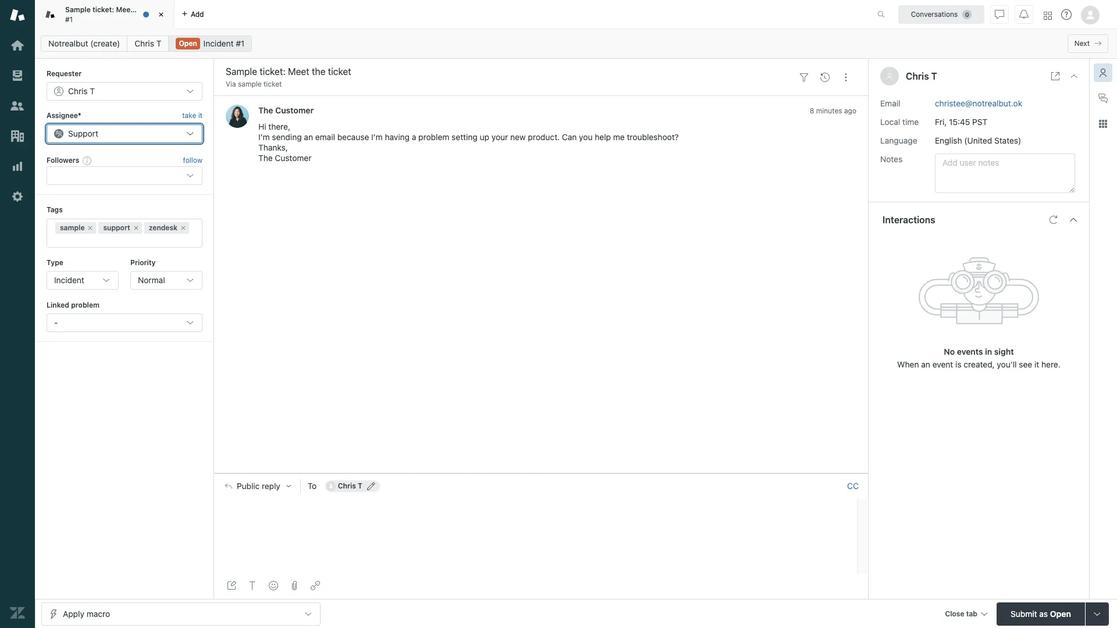 Task type: vqa. For each thing, say whether or not it's contained in the screenshot.
9 minutes ago text field
no



Task type: describe. For each thing, give the bounding box(es) containing it.
because
[[337, 132, 369, 142]]

conversations button
[[898, 5, 985, 24]]

next
[[1075, 39, 1090, 48]]

a
[[412, 132, 416, 142]]

local
[[880, 117, 900, 127]]

1 horizontal spatial ticket
[[264, 80, 282, 88]]

support
[[103, 223, 130, 232]]

type
[[47, 258, 63, 267]]

take it
[[182, 111, 202, 120]]

1 vertical spatial open
[[1050, 609, 1071, 619]]

tab
[[966, 610, 978, 618]]

public reply
[[237, 482, 280, 491]]

notrealbut (create)
[[48, 38, 120, 48]]

chris inside secondary element
[[135, 38, 154, 48]]

the inside hi there, i'm sending an email because i'm having a problem setting up your new product. can you help me troubleshoot? thanks, the customer
[[258, 153, 273, 163]]

macro
[[87, 609, 110, 619]]

add attachment image
[[290, 581, 299, 591]]

requester element
[[47, 82, 202, 101]]

ticket actions image
[[841, 73, 851, 82]]

you'll
[[997, 359, 1017, 369]]

linked problem element
[[47, 314, 202, 332]]

the
[[135, 5, 146, 14]]

ticket inside sample ticket: meet the ticket #1
[[148, 5, 168, 14]]

event
[[933, 359, 953, 369]]

submit as open
[[1011, 609, 1071, 619]]

is
[[956, 359, 962, 369]]

cc button
[[847, 481, 859, 491]]

notrealbut (create) button
[[41, 35, 128, 52]]

1 vertical spatial sample
[[60, 223, 85, 232]]

chris t inside secondary element
[[135, 38, 161, 48]]

language
[[880, 135, 917, 145]]

english
[[935, 135, 962, 145]]

1 i'm from the left
[[258, 132, 270, 142]]

filter image
[[799, 73, 809, 82]]

events image
[[820, 73, 830, 82]]

sample
[[65, 5, 91, 14]]

1 horizontal spatial close image
[[1069, 72, 1079, 81]]

created,
[[964, 359, 995, 369]]

support
[[68, 128, 98, 138]]

8 minutes ago text field
[[810, 107, 857, 115]]

public reply button
[[215, 474, 300, 498]]

chris t right user icon
[[906, 71, 937, 81]]

linked
[[47, 301, 69, 310]]

follow button
[[183, 155, 202, 166]]

customer inside hi there, i'm sending an email because i'm having a problem setting up your new product. can you help me troubleshoot? thanks, the customer
[[275, 153, 312, 163]]

public
[[237, 482, 260, 491]]

me
[[613, 132, 625, 142]]

ticket:
[[92, 5, 114, 14]]

zendesk
[[149, 223, 177, 232]]

Add user notes text field
[[935, 153, 1075, 193]]

apply
[[63, 609, 84, 619]]

format text image
[[248, 581, 257, 591]]

up
[[480, 132, 489, 142]]

chris t inside requester element
[[68, 86, 95, 96]]

user image
[[886, 73, 893, 80]]

can
[[562, 132, 577, 142]]

get started image
[[10, 38, 25, 53]]

reporting image
[[10, 159, 25, 174]]

fri,
[[935, 117, 947, 127]]

close tab button
[[940, 603, 992, 628]]

having
[[385, 132, 410, 142]]

states)
[[994, 135, 1021, 145]]

chris right christee@notrealbut.ok icon
[[338, 482, 356, 490]]

local time
[[880, 117, 919, 127]]

meet
[[116, 5, 133, 14]]

open inside secondary element
[[179, 39, 197, 48]]

follow
[[183, 156, 202, 165]]

hi
[[258, 122, 266, 132]]

(create)
[[90, 38, 120, 48]]

via
[[226, 80, 236, 88]]

no
[[944, 347, 955, 356]]

normal button
[[130, 271, 202, 290]]

user image
[[887, 73, 892, 79]]

organizations image
[[10, 129, 25, 144]]

an inside hi there, i'm sending an email because i'm having a problem setting up your new product. can you help me troubleshoot? thanks, the customer
[[304, 132, 313, 142]]

incident button
[[47, 271, 119, 290]]

no events in sight when an event is created, you'll see it here.
[[897, 347, 1061, 369]]

fri, 15:45 pst
[[935, 117, 988, 127]]

via sample ticket
[[226, 80, 282, 88]]

normal
[[138, 275, 165, 285]]

main element
[[0, 0, 35, 628]]

notrealbut
[[48, 38, 88, 48]]

incident #1
[[203, 38, 245, 48]]

zendesk support image
[[10, 8, 25, 23]]

admin image
[[10, 189, 25, 204]]

chris t link
[[127, 35, 169, 52]]

0 vertical spatial sample
[[238, 80, 262, 88]]

your
[[492, 132, 508, 142]]

see
[[1019, 359, 1032, 369]]

ago
[[844, 107, 857, 115]]

events
[[957, 347, 983, 356]]

secondary element
[[35, 32, 1117, 55]]

hide composer image
[[536, 469, 546, 478]]

#1 inside sample ticket: meet the ticket #1
[[65, 15, 73, 24]]

new
[[510, 132, 526, 142]]

followers
[[47, 156, 79, 165]]

incident for incident #1
[[203, 38, 234, 48]]

submit
[[1011, 609, 1037, 619]]

english (united states)
[[935, 135, 1021, 145]]

interactions
[[883, 214, 935, 225]]

Subject field
[[223, 65, 791, 79]]



Task type: locate. For each thing, give the bounding box(es) containing it.
incident inside popup button
[[54, 275, 84, 285]]

an inside no events in sight when an event is created, you'll see it here.
[[921, 359, 930, 369]]

1 horizontal spatial it
[[1035, 359, 1039, 369]]

remove image for zendesk
[[180, 224, 187, 231]]

0 horizontal spatial open
[[179, 39, 197, 48]]

customer
[[275, 106, 314, 115], [275, 153, 312, 163]]

zendesk products image
[[1044, 11, 1052, 19]]

0 vertical spatial it
[[198, 111, 202, 120]]

priority
[[130, 258, 156, 267]]

incident for incident
[[54, 275, 84, 285]]

christee@notrealbut.ok
[[935, 98, 1022, 108]]

0 horizontal spatial remove image
[[87, 224, 94, 231]]

the down the thanks, in the top of the page
[[258, 153, 273, 163]]

sending
[[272, 132, 302, 142]]

2 i'm from the left
[[371, 132, 383, 142]]

displays possible ticket submission types image
[[1093, 610, 1102, 619]]

1 horizontal spatial remove image
[[133, 224, 140, 231]]

1 vertical spatial it
[[1035, 359, 1039, 369]]

remove image right zendesk on the top of the page
[[180, 224, 187, 231]]

sight
[[994, 347, 1014, 356]]

customer down sending
[[275, 153, 312, 163]]

0 vertical spatial incident
[[203, 38, 234, 48]]

close image
[[155, 9, 167, 20], [1069, 72, 1079, 81]]

close image inside tab
[[155, 9, 167, 20]]

take it button
[[182, 110, 202, 122]]

remove image right support on the top
[[133, 224, 140, 231]]

take
[[182, 111, 196, 120]]

1 vertical spatial the
[[258, 153, 273, 163]]

customer context image
[[1099, 68, 1108, 77]]

chris t
[[135, 38, 161, 48], [906, 71, 937, 81], [68, 86, 95, 96], [338, 482, 362, 490]]

requester
[[47, 69, 82, 78]]

email
[[880, 98, 900, 108]]

chris down the requester
[[68, 86, 88, 96]]

the customer
[[258, 106, 314, 115]]

0 vertical spatial problem
[[418, 132, 449, 142]]

0 horizontal spatial it
[[198, 111, 202, 120]]

close image right "view more details" icon on the top of the page
[[1069, 72, 1079, 81]]

troubleshoot?
[[627, 132, 679, 142]]

remove image for sample
[[87, 224, 94, 231]]

you
[[579, 132, 593, 142]]

1 vertical spatial problem
[[71, 301, 99, 310]]

an
[[304, 132, 313, 142], [921, 359, 930, 369]]

customers image
[[10, 98, 25, 113]]

open down add 'dropdown button'
[[179, 39, 197, 48]]

help
[[595, 132, 611, 142]]

0 vertical spatial customer
[[275, 106, 314, 115]]

2 horizontal spatial remove image
[[180, 224, 187, 231]]

1 vertical spatial customer
[[275, 153, 312, 163]]

hi there, i'm sending an email because i'm having a problem setting up your new product. can you help me troubleshoot? thanks, the customer
[[258, 122, 679, 163]]

#1 up via
[[236, 38, 245, 48]]

the customer link
[[258, 106, 314, 115]]

#1 inside secondary element
[[236, 38, 245, 48]]

t inside secondary element
[[156, 38, 161, 48]]

pst
[[972, 117, 988, 127]]

1 horizontal spatial i'm
[[371, 132, 383, 142]]

2 the from the top
[[258, 153, 273, 163]]

1 horizontal spatial sample
[[238, 80, 262, 88]]

view more details image
[[1051, 72, 1060, 81]]

it inside button
[[198, 111, 202, 120]]

0 horizontal spatial #1
[[65, 15, 73, 24]]

2 remove image from the left
[[133, 224, 140, 231]]

1 the from the top
[[258, 106, 273, 115]]

apps image
[[1099, 119, 1108, 129]]

add link (cmd k) image
[[311, 581, 320, 591]]

edit user image
[[367, 482, 375, 490]]

0 horizontal spatial ticket
[[148, 5, 168, 14]]

assignee*
[[47, 111, 81, 120]]

incident down 'type'
[[54, 275, 84, 285]]

0 horizontal spatial i'm
[[258, 132, 270, 142]]

sample down the tags
[[60, 223, 85, 232]]

open
[[179, 39, 197, 48], [1050, 609, 1071, 619]]

tabs tab list
[[35, 0, 865, 29]]

incident down "add"
[[203, 38, 234, 48]]

0 horizontal spatial incident
[[54, 275, 84, 285]]

tags
[[47, 206, 63, 214]]

close
[[945, 610, 964, 618]]

to
[[308, 481, 317, 491]]

ticket up the customer link
[[264, 80, 282, 88]]

incident
[[203, 38, 234, 48], [54, 275, 84, 285]]

followers element
[[47, 167, 202, 185]]

1 horizontal spatial incident
[[203, 38, 234, 48]]

time
[[902, 117, 919, 127]]

draft mode image
[[227, 581, 236, 591]]

thanks,
[[258, 143, 288, 153]]

close image right the
[[155, 9, 167, 20]]

#1 down sample
[[65, 15, 73, 24]]

christee@notrealbut.ok image
[[326, 482, 336, 491]]

0 vertical spatial open
[[179, 39, 197, 48]]

cc
[[847, 481, 859, 491]]

it right take
[[198, 111, 202, 120]]

there,
[[268, 122, 290, 132]]

3 remove image from the left
[[180, 224, 187, 231]]

0 horizontal spatial sample
[[60, 223, 85, 232]]

(united
[[964, 135, 992, 145]]

0 vertical spatial #1
[[65, 15, 73, 24]]

add
[[191, 10, 204, 18]]

remove image
[[87, 224, 94, 231], [133, 224, 140, 231], [180, 224, 187, 231]]

chris down the
[[135, 38, 154, 48]]

apply macro
[[63, 609, 110, 619]]

conversations
[[911, 10, 958, 18]]

it right see
[[1035, 359, 1039, 369]]

sample right via
[[238, 80, 262, 88]]

0 vertical spatial the
[[258, 106, 273, 115]]

chris t right christee@notrealbut.ok icon
[[338, 482, 362, 490]]

minutes
[[816, 107, 842, 115]]

button displays agent's chat status as invisible. image
[[995, 10, 1004, 19]]

0 horizontal spatial problem
[[71, 301, 99, 310]]

remove image for support
[[133, 224, 140, 231]]

1 horizontal spatial open
[[1050, 609, 1071, 619]]

problem
[[418, 132, 449, 142], [71, 301, 99, 310]]

1 horizontal spatial #1
[[236, 38, 245, 48]]

open right as
[[1050, 609, 1071, 619]]

linked problem
[[47, 301, 99, 310]]

1 vertical spatial close image
[[1069, 72, 1079, 81]]

remove image left support on the top
[[87, 224, 94, 231]]

in
[[985, 347, 992, 356]]

setting
[[452, 132, 478, 142]]

chris right user icon
[[906, 71, 929, 81]]

the
[[258, 106, 273, 115], [258, 153, 273, 163]]

an left event
[[921, 359, 930, 369]]

next button
[[1068, 34, 1108, 53]]

info on adding followers image
[[83, 156, 92, 165]]

email
[[315, 132, 335, 142]]

assignee* element
[[47, 124, 202, 143]]

avatar image
[[226, 105, 249, 128]]

it
[[198, 111, 202, 120], [1035, 359, 1039, 369]]

1 vertical spatial ticket
[[264, 80, 282, 88]]

1 vertical spatial incident
[[54, 275, 84, 285]]

chris t down the
[[135, 38, 161, 48]]

-
[[54, 318, 58, 328]]

close tab
[[945, 610, 978, 618]]

0 vertical spatial an
[[304, 132, 313, 142]]

problem right a
[[418, 132, 449, 142]]

0 vertical spatial ticket
[[148, 5, 168, 14]]

8
[[810, 107, 814, 115]]

sample ticket: meet the ticket #1
[[65, 5, 168, 24]]

add button
[[175, 0, 211, 29]]

the up 'hi'
[[258, 106, 273, 115]]

i'm left having
[[371, 132, 383, 142]]

when
[[897, 359, 919, 369]]

product.
[[528, 132, 560, 142]]

notifications image
[[1019, 10, 1029, 19]]

0 horizontal spatial close image
[[155, 9, 167, 20]]

here.
[[1042, 359, 1061, 369]]

zendesk image
[[10, 606, 25, 621]]

chris inside requester element
[[68, 86, 88, 96]]

t
[[156, 38, 161, 48], [931, 71, 937, 81], [90, 86, 95, 96], [358, 482, 362, 490]]

1 remove image from the left
[[87, 224, 94, 231]]

problem inside hi there, i'm sending an email because i'm having a problem setting up your new product. can you help me troubleshoot? thanks, the customer
[[418, 132, 449, 142]]

ticket
[[148, 5, 168, 14], [264, 80, 282, 88]]

chris t down the requester
[[68, 86, 95, 96]]

ticket right the
[[148, 5, 168, 14]]

as
[[1039, 609, 1048, 619]]

incident inside secondary element
[[203, 38, 234, 48]]

tab containing sample ticket: meet the ticket
[[35, 0, 175, 29]]

1 vertical spatial an
[[921, 359, 930, 369]]

i'm down 'hi'
[[258, 132, 270, 142]]

get help image
[[1061, 9, 1072, 20]]

sample
[[238, 80, 262, 88], [60, 223, 85, 232]]

15:45
[[949, 117, 970, 127]]

an left "email" in the left top of the page
[[304, 132, 313, 142]]

1 horizontal spatial an
[[921, 359, 930, 369]]

tab
[[35, 0, 175, 29]]

insert emojis image
[[269, 581, 278, 591]]

1 horizontal spatial problem
[[418, 132, 449, 142]]

it inside no events in sight when an event is created, you'll see it here.
[[1035, 359, 1039, 369]]

0 vertical spatial close image
[[155, 9, 167, 20]]

1 vertical spatial #1
[[236, 38, 245, 48]]

views image
[[10, 68, 25, 83]]

notes
[[880, 154, 903, 164]]

problem down incident popup button
[[71, 301, 99, 310]]

0 horizontal spatial an
[[304, 132, 313, 142]]

customer up there,
[[275, 106, 314, 115]]



